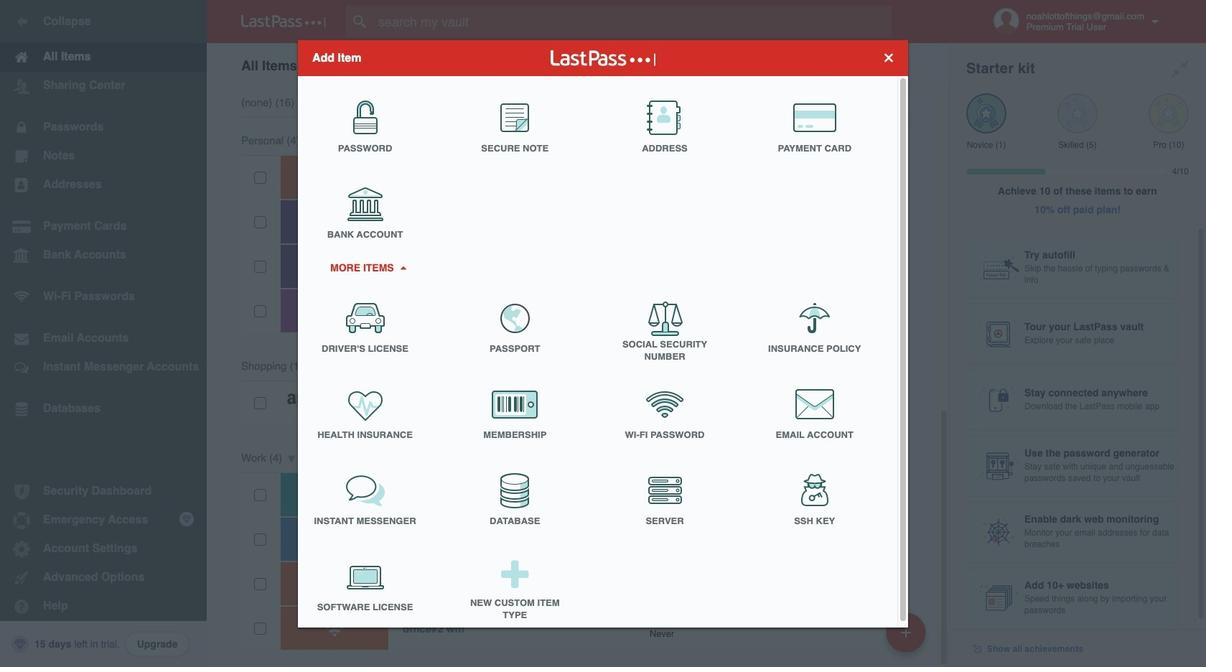 Task type: describe. For each thing, give the bounding box(es) containing it.
Search search field
[[346, 6, 920, 37]]

vault options navigation
[[207, 43, 949, 86]]

search my vault text field
[[346, 6, 920, 37]]

new item image
[[901, 627, 911, 637]]



Task type: vqa. For each thing, say whether or not it's contained in the screenshot.
the new item Icon
yes



Task type: locate. For each thing, give the bounding box(es) containing it.
new item navigation
[[881, 608, 935, 667]]

dialog
[[298, 40, 908, 631]]

lastpass image
[[241, 15, 326, 28]]

main navigation navigation
[[0, 0, 207, 667]]

caret right image
[[398, 266, 408, 269]]



